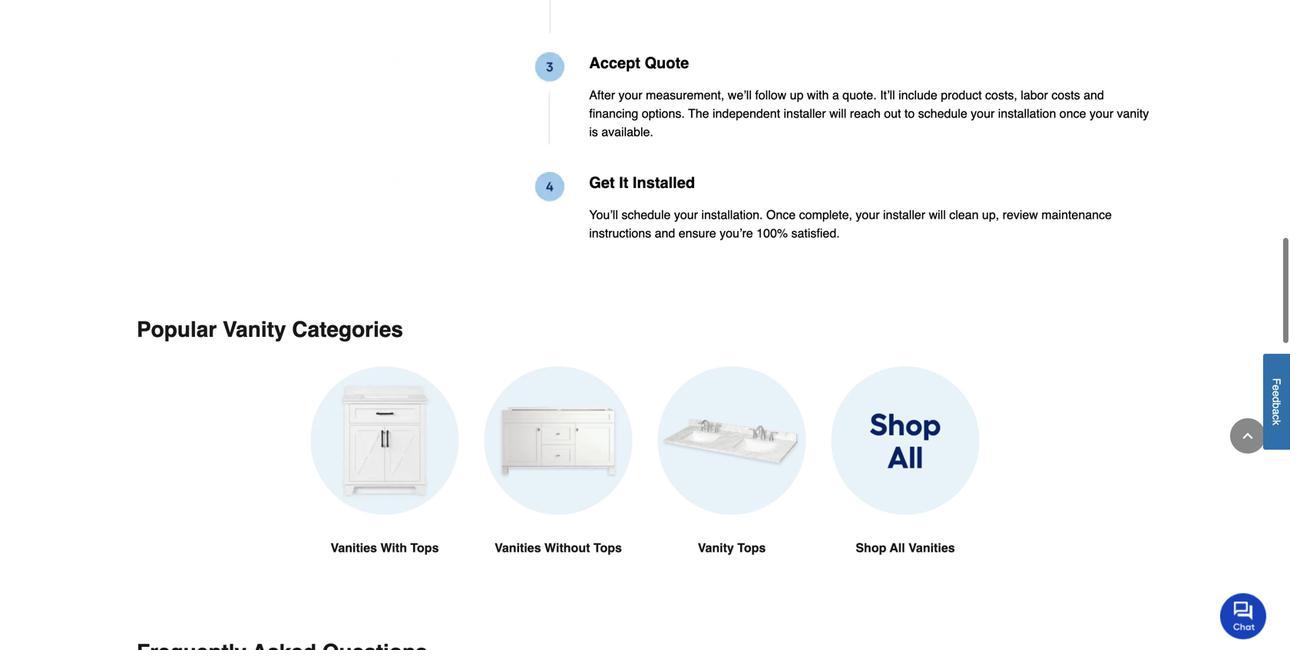 Task type: locate. For each thing, give the bounding box(es) containing it.
vanities left with
[[331, 541, 377, 555]]

e up b
[[1270, 391, 1283, 397]]

vanity tops
[[698, 541, 766, 555]]

your right "once"
[[1090, 106, 1113, 120]]

schedule down the product
[[918, 106, 967, 120]]

vanities right the all on the bottom
[[908, 541, 955, 555]]

a white single-sink vanity with white top. image
[[310, 367, 459, 515]]

1 horizontal spatial and
[[1084, 88, 1104, 102]]

schedule
[[918, 106, 967, 120], [621, 208, 671, 222]]

review
[[1003, 208, 1038, 222]]

and left the ensure
[[655, 226, 675, 240]]

tops inside 'link'
[[410, 541, 439, 555]]

f e e d b a c k
[[1270, 378, 1283, 426]]

it'll
[[880, 88, 895, 102]]

f e e d b a c k button
[[1263, 354, 1290, 450]]

installer left 'clean'
[[883, 208, 925, 222]]

shop
[[856, 541, 886, 555]]

2 horizontal spatial tops
[[737, 541, 766, 555]]

it
[[619, 174, 628, 191]]

1 vertical spatial vanity
[[698, 541, 734, 555]]

follow
[[755, 88, 786, 102]]

will left 'clean'
[[929, 208, 946, 222]]

0 horizontal spatial a
[[832, 88, 839, 102]]

1 vertical spatial installer
[[883, 208, 925, 222]]

vanities without tops
[[495, 541, 622, 555]]

your down costs,
[[971, 106, 995, 120]]

your right complete,
[[856, 208, 880, 222]]

installer
[[784, 106, 826, 120], [883, 208, 925, 222]]

0 vertical spatial will
[[829, 106, 846, 120]]

tops for vanities with tops
[[410, 541, 439, 555]]

0 horizontal spatial tops
[[410, 541, 439, 555]]

vanities for vanities with tops
[[331, 541, 377, 555]]

options.
[[642, 106, 685, 120]]

clean
[[949, 208, 979, 222]]

maintenance
[[1041, 208, 1112, 222]]

out
[[884, 106, 901, 120]]

a right with
[[832, 88, 839, 102]]

vanity tops link
[[657, 367, 806, 594]]

1 horizontal spatial vanity
[[698, 541, 734, 555]]

once
[[766, 208, 796, 222]]

without
[[544, 541, 590, 555]]

will
[[829, 106, 846, 120], [929, 208, 946, 222]]

installation
[[998, 106, 1056, 120]]

installer down up
[[784, 106, 826, 120]]

1 horizontal spatial vanities
[[495, 541, 541, 555]]

tops
[[410, 541, 439, 555], [593, 541, 622, 555], [737, 541, 766, 555]]

include
[[898, 88, 937, 102]]

schedule inside after your measurement, we'll follow up with a quote. it'll include product costs, labor costs and financing options. the independent installer will reach out to schedule your installation once your vanity is available.
[[918, 106, 967, 120]]

1 horizontal spatial a
[[1270, 409, 1283, 415]]

1 horizontal spatial schedule
[[918, 106, 967, 120]]

schedule up instructions
[[621, 208, 671, 222]]

1 e from the top
[[1270, 385, 1283, 391]]

1 vertical spatial will
[[929, 208, 946, 222]]

costs
[[1051, 88, 1080, 102]]

0 vertical spatial schedule
[[918, 106, 967, 120]]

tops for vanities without tops
[[593, 541, 622, 555]]

1 horizontal spatial will
[[929, 208, 946, 222]]

2 vanities from the left
[[495, 541, 541, 555]]

vanities for vanities without tops
[[495, 541, 541, 555]]

k
[[1270, 420, 1283, 426]]

1 tops from the left
[[410, 541, 439, 555]]

installer inside you'll schedule your installation. once complete, your installer will clean up, review maintenance instructions and ensure you're 100% satisfied.
[[883, 208, 925, 222]]

1 vertical spatial and
[[655, 226, 675, 240]]

will inside you'll schedule your installation. once complete, your installer will clean up, review maintenance instructions and ensure you're 100% satisfied.
[[929, 208, 946, 222]]

reach
[[850, 106, 881, 120]]

0 horizontal spatial vanity
[[223, 318, 286, 342]]

product
[[941, 88, 982, 102]]

a inside after your measurement, we'll follow up with a quote. it'll include product costs, labor costs and financing options. the independent installer will reach out to schedule your installation once your vanity is available.
[[832, 88, 839, 102]]

vanity
[[223, 318, 286, 342], [698, 541, 734, 555]]

0 vertical spatial installer
[[784, 106, 826, 120]]

0 horizontal spatial vanities
[[331, 541, 377, 555]]

1 vertical spatial a
[[1270, 409, 1283, 415]]

2 tops from the left
[[593, 541, 622, 555]]

and
[[1084, 88, 1104, 102], [655, 226, 675, 240]]

1 horizontal spatial tops
[[593, 541, 622, 555]]

you'll schedule your installation. once complete, your installer will clean up, review maintenance instructions and ensure you're 100% satisfied.
[[589, 208, 1112, 240]]

shop all vanities image
[[831, 367, 980, 515]]

e
[[1270, 385, 1283, 391], [1270, 391, 1283, 397]]

0 vertical spatial a
[[832, 88, 839, 102]]

2 horizontal spatial vanities
[[908, 541, 955, 555]]

your
[[619, 88, 642, 102], [971, 106, 995, 120], [1090, 106, 1113, 120], [674, 208, 698, 222], [856, 208, 880, 222]]

3 tops from the left
[[737, 541, 766, 555]]

vanities left "without" at the bottom left of page
[[495, 541, 541, 555]]

accept
[[589, 54, 640, 72]]

and up "once"
[[1084, 88, 1104, 102]]

1 vertical spatial schedule
[[621, 208, 671, 222]]

available.
[[601, 125, 653, 139]]

we'll
[[728, 88, 752, 102]]

with
[[807, 88, 829, 102]]

1 vanities from the left
[[331, 541, 377, 555]]

0 vertical spatial and
[[1084, 88, 1104, 102]]

0 vertical spatial vanity
[[223, 318, 286, 342]]

quote
[[645, 54, 689, 72]]

up
[[790, 88, 804, 102]]

independent
[[713, 106, 780, 120]]

satisfied.
[[791, 226, 840, 240]]

0 horizontal spatial and
[[655, 226, 675, 240]]

once
[[1060, 106, 1086, 120]]

vanities
[[331, 541, 377, 555], [495, 541, 541, 555], [908, 541, 955, 555]]

after your measurement, we'll follow up with a quote. it'll include product costs, labor costs and financing options. the independent installer will reach out to schedule your installation once your vanity is available.
[[589, 88, 1149, 139]]

vanities inside 'link'
[[331, 541, 377, 555]]

0 horizontal spatial installer
[[784, 106, 826, 120]]

e up d at the right bottom of the page
[[1270, 385, 1283, 391]]

a up the k
[[1270, 409, 1283, 415]]

100%
[[756, 226, 788, 240]]

an icon of the number 3. image
[[394, 52, 565, 146]]

will left reach
[[829, 106, 846, 120]]

to
[[904, 106, 915, 120]]

financing
[[589, 106, 638, 120]]

0 horizontal spatial will
[[829, 106, 846, 120]]

0 horizontal spatial schedule
[[621, 208, 671, 222]]

a
[[832, 88, 839, 102], [1270, 409, 1283, 415]]

a inside button
[[1270, 409, 1283, 415]]

1 horizontal spatial installer
[[883, 208, 925, 222]]



Task type: vqa. For each thing, say whether or not it's contained in the screenshot.
for
no



Task type: describe. For each thing, give the bounding box(es) containing it.
vanities without tops link
[[484, 367, 633, 594]]

complete,
[[799, 208, 852, 222]]

and inside you'll schedule your installation. once complete, your installer will clean up, review maintenance instructions and ensure you're 100% satisfied.
[[655, 226, 675, 240]]

your up financing at the top left
[[619, 88, 642, 102]]

you're
[[720, 226, 753, 240]]

is
[[589, 125, 598, 139]]

chevron up image
[[1240, 428, 1255, 444]]

shop all vanities link
[[831, 367, 980, 594]]

installed
[[633, 174, 695, 191]]

an icon of the number 4. image
[[394, 172, 565, 265]]

accept quote
[[589, 54, 689, 72]]

chat invite button image
[[1220, 593, 1267, 640]]

3 vanities from the left
[[908, 541, 955, 555]]

quote.
[[842, 88, 877, 102]]

measurement,
[[646, 88, 724, 102]]

popular
[[137, 318, 217, 342]]

all
[[890, 541, 905, 555]]

categories
[[292, 318, 403, 342]]

costs,
[[985, 88, 1017, 102]]

installer inside after your measurement, we'll follow up with a quote. it'll include product costs, labor costs and financing options. the independent installer will reach out to schedule your installation once your vanity is available.
[[784, 106, 826, 120]]

a white double-sink vanity. image
[[484, 367, 633, 515]]

popular vanity categories
[[137, 318, 403, 342]]

with
[[380, 541, 407, 555]]

get it installed
[[589, 174, 695, 191]]

f
[[1270, 378, 1283, 385]]

after
[[589, 88, 615, 102]]

and inside after your measurement, we'll follow up with a quote. it'll include product costs, labor costs and financing options. the independent installer will reach out to schedule your installation once your vanity is available.
[[1084, 88, 1104, 102]]

vanity
[[1117, 106, 1149, 120]]

instructions
[[589, 226, 651, 240]]

d
[[1270, 397, 1283, 403]]

schedule inside you'll schedule your installation. once complete, your installer will clean up, review maintenance instructions and ensure you're 100% satisfied.
[[621, 208, 671, 222]]

a two-sink, marble vanity top. image
[[657, 367, 806, 515]]

get
[[589, 174, 615, 191]]

up,
[[982, 208, 999, 222]]

c
[[1270, 415, 1283, 420]]

2 e from the top
[[1270, 391, 1283, 397]]

the
[[688, 106, 709, 120]]

scroll to top element
[[1230, 418, 1265, 454]]

b
[[1270, 403, 1283, 409]]

will inside after your measurement, we'll follow up with a quote. it'll include product costs, labor costs and financing options. the independent installer will reach out to schedule your installation once your vanity is available.
[[829, 106, 846, 120]]

vanities with tops
[[331, 541, 439, 555]]

vanities with tops link
[[310, 367, 459, 594]]

ensure
[[679, 226, 716, 240]]

you'll
[[589, 208, 618, 222]]

shop all vanities
[[856, 541, 955, 555]]

installation.
[[701, 208, 763, 222]]

labor
[[1021, 88, 1048, 102]]

your up the ensure
[[674, 208, 698, 222]]

an icon of the number 2. image
[[394, 0, 565, 34]]



